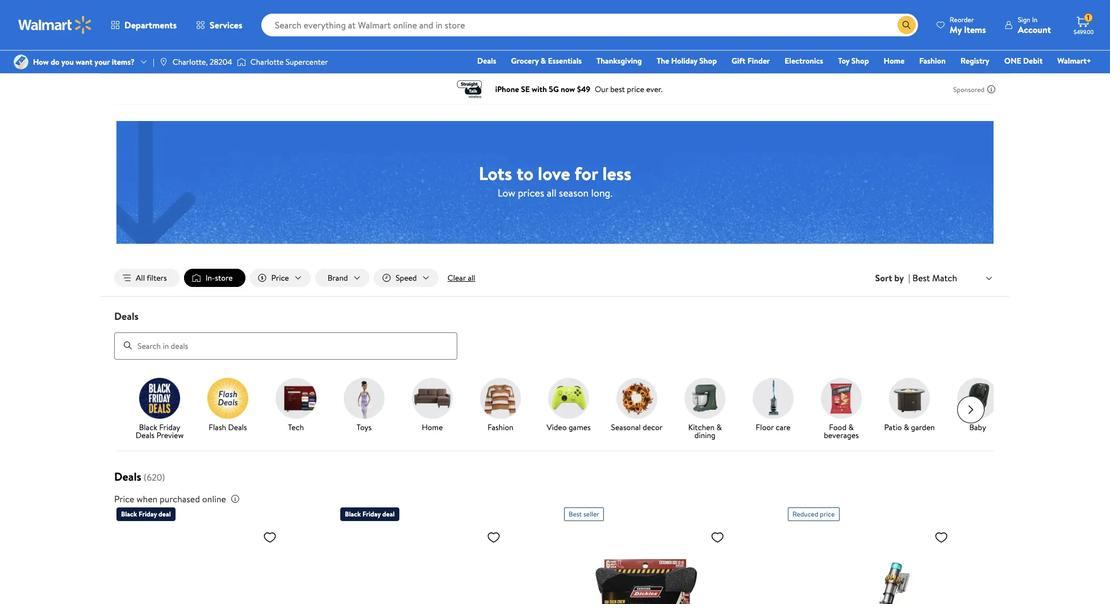 Task type: vqa. For each thing, say whether or not it's contained in the screenshot.
"Best Match" popup button
yes



Task type: describe. For each thing, give the bounding box(es) containing it.
0 horizontal spatial fashion
[[488, 422, 514, 433]]

flash deals
[[209, 422, 247, 433]]

flash deals link
[[198, 378, 258, 434]]

0 vertical spatial |
[[153, 56, 155, 68]]

do
[[51, 56, 60, 68]]

your
[[95, 56, 110, 68]]

walmart image
[[18, 16, 92, 34]]

0 vertical spatial fashion link
[[915, 55, 951, 67]]

toys link
[[335, 378, 394, 434]]

search image
[[123, 341, 132, 350]]

deals right flash
[[228, 422, 247, 433]]

food & beverages link
[[812, 378, 871, 441]]

& for beverages
[[849, 422, 854, 433]]

decor
[[643, 422, 663, 433]]

registry
[[961, 55, 990, 67]]

all inside button
[[468, 272, 476, 284]]

in-
[[206, 272, 215, 284]]

store
[[215, 272, 233, 284]]

sign in to add to favorites list, dyson v15 detect absolute vacuum | iron/gold | new image
[[935, 530, 949, 544]]

28204
[[210, 56, 232, 68]]

season
[[559, 186, 589, 200]]

reduced
[[793, 509, 819, 519]]

sign in to add to favorites list, apple watch series 9 gps 41mm midnight aluminum case with midnight sport band - s/m image
[[263, 530, 277, 544]]

brand button
[[315, 269, 370, 287]]

all filters
[[136, 272, 167, 284]]

charlotte,
[[173, 56, 208, 68]]

food & beverages
[[824, 422, 859, 441]]

video games
[[547, 422, 591, 433]]

thanksgiving
[[597, 55, 642, 67]]

dining
[[695, 430, 716, 441]]

0 horizontal spatial home link
[[403, 378, 462, 434]]

items?
[[112, 56, 135, 68]]

Search in deals search field
[[114, 332, 458, 360]]

grocery & essentials link
[[506, 55, 587, 67]]

garden
[[912, 422, 935, 433]]

friday for playstation 5 disc console - marvel's spider-man 2 bundle "image"
[[363, 509, 381, 519]]

price
[[821, 509, 835, 519]]

grocery
[[511, 55, 539, 67]]

patio
[[885, 422, 902, 433]]

thanksgiving link
[[592, 55, 647, 67]]

prices
[[518, 186, 545, 200]]

brand
[[328, 272, 348, 284]]

clear all
[[448, 272, 476, 284]]

& for essentials
[[541, 55, 546, 67]]

online
[[202, 493, 226, 505]]

in-store button
[[184, 269, 245, 287]]

electronics
[[785, 55, 824, 67]]

black for apple watch series 9 gps 41mm midnight aluminum case with midnight sport band - s/m image
[[121, 509, 137, 519]]

price when purchased online
[[114, 493, 226, 505]]

$499.00
[[1074, 28, 1094, 36]]

reorder
[[950, 14, 975, 24]]

my
[[950, 23, 962, 36]]

services
[[210, 19, 243, 31]]

playstation 5 disc console - marvel's spider-man 2 bundle image
[[341, 526, 505, 604]]

flash deals image
[[207, 378, 248, 419]]

toy shop link
[[833, 55, 875, 67]]

deals left (620)
[[114, 469, 141, 484]]

seasonal decor link
[[608, 378, 667, 434]]

one
[[1005, 55, 1022, 67]]

clear all button
[[443, 269, 480, 287]]

sort and filter section element
[[101, 260, 1010, 296]]

sign
[[1019, 14, 1031, 24]]

tech image
[[276, 378, 317, 419]]

& for dining
[[717, 422, 722, 433]]

price for price when purchased online
[[114, 493, 134, 505]]

Search search field
[[261, 14, 919, 36]]

flash
[[209, 422, 226, 433]]

purchased
[[160, 493, 200, 505]]

black friday deals preview link
[[130, 378, 189, 441]]

sign in to add to favorites list, playstation 5 disc console - marvel's spider-man 2 bundle image
[[487, 530, 501, 544]]

care
[[776, 422, 791, 433]]

tech
[[288, 422, 304, 433]]

walmart+ link
[[1053, 55, 1097, 67]]

walmart+
[[1058, 55, 1092, 67]]

all filters button
[[114, 269, 179, 287]]

 image for charlotte supercenter
[[237, 56, 246, 68]]

to
[[517, 161, 534, 186]]

baby link
[[949, 378, 1008, 434]]

gift finder link
[[727, 55, 776, 67]]

1 vertical spatial fashion link
[[471, 378, 530, 434]]

in-store
[[206, 272, 233, 284]]

less
[[603, 161, 632, 186]]

black inside black friday deals preview
[[139, 422, 157, 433]]

patio & garden
[[885, 422, 935, 433]]

all inside lots to love for less low prices all season long.
[[547, 186, 557, 200]]

1 vertical spatial home
[[422, 422, 443, 433]]

registry link
[[956, 55, 995, 67]]

holiday
[[672, 55, 698, 67]]

account
[[1019, 23, 1052, 36]]

debit
[[1024, 55, 1043, 67]]

preview
[[157, 430, 184, 441]]

departments button
[[101, 11, 187, 39]]

black friday deal for apple watch series 9 gps 41mm midnight aluminum case with midnight sport band - s/m image
[[121, 509, 171, 519]]

floorcare image
[[753, 378, 794, 419]]

charlotte
[[251, 56, 284, 68]]

kitchen & dining link
[[676, 378, 735, 441]]

best match button
[[911, 271, 997, 286]]

deal for apple watch series 9 gps 41mm midnight aluminum case with midnight sport band - s/m image
[[159, 509, 171, 519]]

reorder my items
[[950, 14, 987, 36]]

friday for apple watch series 9 gps 41mm midnight aluminum case with midnight sport band - s/m image
[[139, 509, 157, 519]]



Task type: locate. For each thing, give the bounding box(es) containing it.
one debit
[[1005, 55, 1043, 67]]

0 horizontal spatial fashion link
[[471, 378, 530, 434]]

& right dining
[[717, 422, 722, 433]]

how do you want your items?
[[33, 56, 135, 68]]

next slide for chipmodulewithimages list image
[[958, 396, 985, 423]]

0 horizontal spatial shop
[[700, 55, 717, 67]]

2 deal from the left
[[383, 509, 395, 519]]

best left seller
[[569, 509, 582, 519]]

1 horizontal spatial all
[[547, 186, 557, 200]]

lots to love for less low prices all season long.
[[479, 161, 632, 200]]

deals inside "search field"
[[114, 309, 139, 324]]

& inside kitchen & dining
[[717, 422, 722, 433]]

1 horizontal spatial shop
[[852, 55, 870, 67]]

1 horizontal spatial  image
[[237, 56, 246, 68]]

video
[[547, 422, 567, 433]]

& inside food & beverages
[[849, 422, 854, 433]]

the
[[657, 55, 670, 67]]

& right food
[[849, 422, 854, 433]]

 image
[[14, 55, 28, 69], [237, 56, 246, 68]]

low
[[498, 186, 516, 200]]

1 horizontal spatial |
[[909, 272, 911, 284]]

1 horizontal spatial friday
[[159, 422, 180, 433]]

 image
[[159, 57, 168, 67]]

 image for how do you want your items?
[[14, 55, 28, 69]]

all right the clear
[[468, 272, 476, 284]]

sort
[[876, 272, 893, 284]]

lots
[[479, 161, 513, 186]]

shop
[[700, 55, 717, 67], [852, 55, 870, 67]]

seasonal decor image
[[617, 378, 658, 419]]

1 horizontal spatial home link
[[879, 55, 910, 67]]

clear
[[448, 272, 466, 284]]

0 horizontal spatial  image
[[14, 55, 28, 69]]

1 vertical spatial all
[[468, 272, 476, 284]]

supercenter
[[286, 56, 328, 68]]

0 vertical spatial best
[[913, 272, 931, 284]]

0 horizontal spatial best
[[569, 509, 582, 519]]

price right store
[[271, 272, 289, 284]]

essentials
[[548, 55, 582, 67]]

2 black friday deal from the left
[[345, 509, 395, 519]]

deals left preview
[[136, 430, 155, 441]]

black friday deal
[[121, 509, 171, 519], [345, 509, 395, 519]]

|
[[153, 56, 155, 68], [909, 272, 911, 284]]

best inside best match popup button
[[913, 272, 931, 284]]

genuine dickies men's dri-tech crew socks, 6-pack image
[[564, 526, 729, 604]]

sign in account
[[1019, 14, 1052, 36]]

0 horizontal spatial deal
[[159, 509, 171, 519]]

1 vertical spatial home link
[[403, 378, 462, 434]]

legal information image
[[231, 494, 240, 503]]

search icon image
[[903, 20, 912, 30]]

toy shop
[[839, 55, 870, 67]]

1 shop from the left
[[700, 55, 717, 67]]

the holiday shop link
[[652, 55, 722, 67]]

when
[[137, 493, 158, 505]]

all right 'prices'
[[547, 186, 557, 200]]

deals left grocery
[[478, 55, 497, 67]]

games
[[569, 422, 591, 433]]

seller
[[584, 509, 600, 519]]

best for best seller
[[569, 509, 582, 519]]

match
[[933, 272, 958, 284]]

video games link
[[539, 378, 599, 434]]

deals up the search icon
[[114, 309, 139, 324]]

& inside the patio & garden link
[[904, 422, 910, 433]]

price for price
[[271, 272, 289, 284]]

black friday deals preview
[[136, 422, 184, 441]]

food
[[830, 422, 847, 433]]

0 horizontal spatial home
[[422, 422, 443, 433]]

price left the when
[[114, 493, 134, 505]]

speed button
[[374, 269, 439, 287]]

black
[[139, 422, 157, 433], [121, 509, 137, 519], [345, 509, 361, 519]]

home image
[[412, 378, 453, 419]]

1 horizontal spatial price
[[271, 272, 289, 284]]

1 horizontal spatial fashion
[[920, 55, 946, 67]]

kitchen and dining image
[[685, 378, 726, 419]]

0 vertical spatial price
[[271, 272, 289, 284]]

0 horizontal spatial all
[[468, 272, 476, 284]]

reduced price
[[793, 509, 835, 519]]

1 vertical spatial |
[[909, 272, 911, 284]]

deals inside black friday deals preview
[[136, 430, 155, 441]]

kitchen & dining
[[689, 422, 722, 441]]

friday inside black friday deals preview
[[159, 422, 180, 433]]

apple watch series 9 gps 41mm midnight aluminum case with midnight sport band - s/m image
[[117, 526, 281, 604]]

| right by
[[909, 272, 911, 284]]

gift finder
[[732, 55, 770, 67]]

baby
[[970, 422, 987, 433]]

shop right holiday
[[700, 55, 717, 67]]

1 $499.00
[[1074, 13, 1094, 36]]

patio & garden link
[[881, 378, 940, 434]]

baby image
[[958, 378, 999, 419]]

0 horizontal spatial black
[[121, 509, 137, 519]]

& for garden
[[904, 422, 910, 433]]

1 horizontal spatial home
[[884, 55, 905, 67]]

Deals search field
[[101, 309, 1010, 360]]

0 vertical spatial home
[[884, 55, 905, 67]]

services button
[[187, 11, 252, 39]]

0 vertical spatial all
[[547, 186, 557, 200]]

1 vertical spatial best
[[569, 509, 582, 519]]

 image left how
[[14, 55, 28, 69]]

0 horizontal spatial price
[[114, 493, 134, 505]]

patio & garden image
[[890, 378, 931, 419]]

home down home image
[[422, 422, 443, 433]]

filters
[[147, 272, 167, 284]]

black for playstation 5 disc console - marvel's spider-man 2 bundle "image"
[[345, 509, 361, 519]]

best for best match
[[913, 272, 931, 284]]

the holiday shop
[[657, 55, 717, 67]]

love
[[538, 161, 570, 186]]

1 black friday deal from the left
[[121, 509, 171, 519]]

charlotte, 28204
[[173, 56, 232, 68]]

0 vertical spatial fashion
[[920, 55, 946, 67]]

| right items?
[[153, 56, 155, 68]]

& right patio
[[904, 422, 910, 433]]

black friday deals image
[[139, 378, 180, 419]]

how
[[33, 56, 49, 68]]

electronics link
[[780, 55, 829, 67]]

floor care
[[756, 422, 791, 433]]

price
[[271, 272, 289, 284], [114, 493, 134, 505]]

&
[[541, 55, 546, 67], [717, 422, 722, 433], [849, 422, 854, 433], [904, 422, 910, 433]]

home down the search icon
[[884, 55, 905, 67]]

& right grocery
[[541, 55, 546, 67]]

sponsored
[[954, 84, 985, 94]]

friday
[[159, 422, 180, 433], [139, 509, 157, 519], [363, 509, 381, 519]]

Walmart Site-Wide search field
[[261, 14, 919, 36]]

best seller
[[569, 509, 600, 519]]

| inside sort and filter section element
[[909, 272, 911, 284]]

fashion
[[920, 55, 946, 67], [488, 422, 514, 433]]

black friday deal for playstation 5 disc console - marvel's spider-man 2 bundle "image"
[[345, 509, 395, 519]]

1 vertical spatial price
[[114, 493, 134, 505]]

you
[[61, 56, 74, 68]]

0 horizontal spatial |
[[153, 56, 155, 68]]

finder
[[748, 55, 770, 67]]

floor care link
[[744, 378, 803, 434]]

0 horizontal spatial friday
[[139, 509, 157, 519]]

dyson v15 detect absolute vacuum | iron/gold | new image
[[788, 526, 953, 604]]

best right by
[[913, 272, 931, 284]]

items
[[965, 23, 987, 36]]

shop right "toy"
[[852, 55, 870, 67]]

video games image
[[549, 378, 590, 419]]

price button
[[250, 269, 311, 287]]

deal
[[159, 509, 171, 519], [383, 509, 395, 519]]

seasonal decor
[[611, 422, 663, 433]]

deal for playstation 5 disc console - marvel's spider-man 2 bundle "image"
[[383, 509, 395, 519]]

tech link
[[267, 378, 326, 434]]

toys image
[[344, 378, 385, 419]]

departments
[[124, 19, 177, 31]]

fashion left registry at the right
[[920, 55, 946, 67]]

1 vertical spatial fashion
[[488, 422, 514, 433]]

 image right 28204
[[237, 56, 246, 68]]

& inside the grocery & essentials link
[[541, 55, 546, 67]]

1 horizontal spatial fashion link
[[915, 55, 951, 67]]

2 horizontal spatial friday
[[363, 509, 381, 519]]

gift
[[732, 55, 746, 67]]

lots to love for less. low prices all season long. image
[[117, 121, 994, 244]]

toys
[[357, 422, 372, 433]]

food & beverages image
[[821, 378, 862, 419]]

0 vertical spatial home link
[[879, 55, 910, 67]]

sign in to add to favorites list, genuine dickies men's dri-tech crew socks, 6-pack image
[[711, 530, 725, 544]]

floor
[[756, 422, 774, 433]]

price inside dropdown button
[[271, 272, 289, 284]]

1 horizontal spatial best
[[913, 272, 931, 284]]

long.
[[591, 186, 613, 200]]

deals link
[[472, 55, 502, 67]]

best
[[913, 272, 931, 284], [569, 509, 582, 519]]

fashion down fashion image
[[488, 422, 514, 433]]

1 deal from the left
[[159, 509, 171, 519]]

1 horizontal spatial black
[[139, 422, 157, 433]]

seasonal
[[611, 422, 641, 433]]

fashion image
[[480, 378, 521, 419]]

1 horizontal spatial black friday deal
[[345, 509, 395, 519]]

deals (620)
[[114, 469, 165, 484]]

beverages
[[824, 430, 859, 441]]

1
[[1088, 13, 1090, 22]]

in
[[1033, 14, 1038, 24]]

one debit link
[[1000, 55, 1048, 67]]

2 shop from the left
[[852, 55, 870, 67]]

2 horizontal spatial black
[[345, 509, 361, 519]]

all
[[136, 272, 145, 284]]

1 horizontal spatial deal
[[383, 509, 395, 519]]

0 horizontal spatial black friday deal
[[121, 509, 171, 519]]

home
[[884, 55, 905, 67], [422, 422, 443, 433]]



